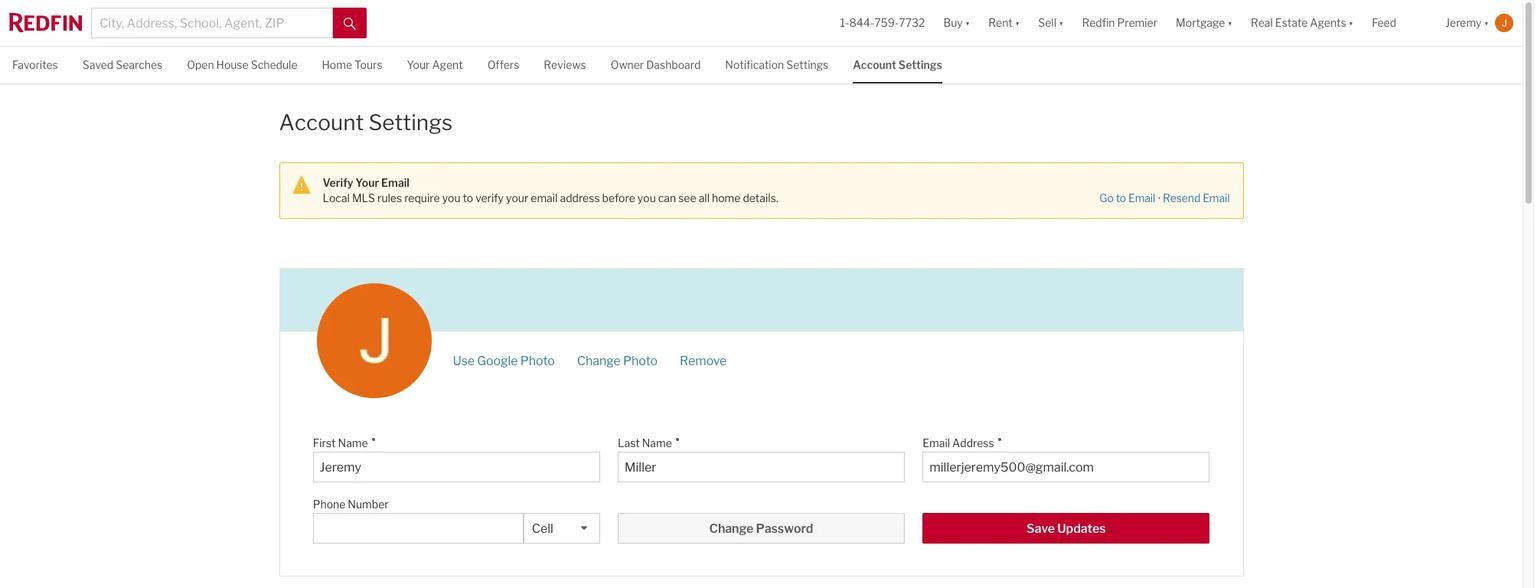 Task type: describe. For each thing, give the bounding box(es) containing it.
1-
[[841, 16, 850, 29]]

saved
[[83, 58, 113, 71]]

go
[[1100, 191, 1114, 204]]

first name
[[313, 436, 368, 449]]

your agent link
[[407, 47, 463, 82]]

rent ▾ button
[[980, 0, 1029, 46]]

▾ for sell ▾
[[1059, 16, 1064, 29]]

buy ▾ button
[[935, 0, 980, 46]]

0 vertical spatial account
[[853, 58, 897, 71]]

verify
[[323, 176, 353, 189]]

email
[[531, 191, 558, 204]]

saved searches
[[83, 58, 163, 71]]

▾ for buy ▾
[[966, 16, 971, 29]]

tours
[[355, 58, 383, 71]]

local
[[323, 191, 350, 204]]

buy ▾
[[944, 16, 971, 29]]

feed
[[1372, 16, 1397, 29]]

sell ▾ button
[[1039, 0, 1064, 46]]

1 you from the left
[[442, 191, 461, 204]]

feed button
[[1363, 0, 1437, 46]]

0 vertical spatial your
[[407, 58, 430, 71]]

sell
[[1039, 16, 1057, 29]]

‧
[[1158, 191, 1161, 204]]

your agent
[[407, 58, 463, 71]]

house
[[216, 58, 249, 71]]

searches
[[116, 58, 163, 71]]

email left ‧
[[1129, 191, 1156, 204]]

resend
[[1163, 191, 1201, 204]]

use
[[453, 353, 475, 368]]

go to email ‧ resend email
[[1100, 191, 1230, 204]]

email right the resend
[[1203, 191, 1230, 204]]

mortgage
[[1176, 16, 1226, 29]]

last
[[618, 436, 640, 449]]

email up "rules"
[[381, 176, 410, 189]]

change password button
[[618, 513, 905, 544]]

sell ▾ button
[[1029, 0, 1073, 46]]

number
[[348, 498, 389, 511]]

First Name text field
[[320, 460, 593, 475]]

offers
[[488, 58, 520, 71]]

schedule
[[251, 58, 298, 71]]

notification settings link
[[726, 47, 829, 82]]

your
[[506, 191, 529, 204]]

change password
[[710, 521, 814, 536]]

save
[[1027, 521, 1055, 536]]

jeremy ▾
[[1446, 16, 1490, 29]]

real estate agents ▾ link
[[1251, 0, 1354, 46]]

change photo button
[[577, 353, 659, 368]]

cell
[[532, 521, 554, 536]]

to inside 'go to email ‧ resend email'
[[1116, 191, 1127, 204]]

use google photo
[[453, 353, 555, 368]]

address
[[953, 436, 995, 449]]

require
[[404, 191, 440, 204]]

open house schedule link
[[187, 47, 298, 82]]

owner dashboard link
[[611, 47, 701, 82]]

1 vertical spatial account
[[279, 110, 364, 136]]

submit search image
[[344, 17, 356, 30]]

favorites
[[12, 58, 58, 71]]

google
[[477, 353, 518, 368]]

▾ for mortgage ▾
[[1228, 16, 1233, 29]]

dashboard
[[647, 58, 701, 71]]

settings for "notification settings" link
[[787, 58, 829, 71]]

last name
[[618, 436, 672, 449]]

sell ▾
[[1039, 16, 1064, 29]]

reviews
[[544, 58, 586, 71]]

▾ for rent ▾
[[1015, 16, 1020, 29]]

home tours
[[322, 58, 383, 71]]

0 horizontal spatial settings
[[369, 110, 453, 136]]

user photo image
[[1496, 14, 1514, 32]]

can
[[658, 191, 676, 204]]

▾ for jeremy ▾
[[1485, 16, 1490, 29]]

reviews link
[[544, 47, 586, 82]]

redfin premier button
[[1073, 0, 1167, 46]]

1-844-759-7732
[[841, 16, 925, 29]]

jeremy
[[1446, 16, 1482, 29]]

verify your email
[[323, 176, 410, 189]]



Task type: vqa. For each thing, say whether or not it's contained in the screenshot.
next image
no



Task type: locate. For each thing, give the bounding box(es) containing it.
remove button
[[679, 353, 728, 368]]

0 horizontal spatial account
[[279, 110, 364, 136]]

1 to from the left
[[463, 191, 473, 204]]

0 horizontal spatial change
[[577, 353, 621, 368]]

▾ right mortgage
[[1228, 16, 1233, 29]]

buy
[[944, 16, 963, 29]]

you left can
[[638, 191, 656, 204]]

phone number
[[313, 498, 389, 511]]

1 ▾ from the left
[[966, 16, 971, 29]]

▾ inside mortgage ▾ dropdown button
[[1228, 16, 1233, 29]]

to left "verify"
[[463, 191, 473, 204]]

1-844-759-7732 link
[[841, 16, 925, 29]]

2 horizontal spatial settings
[[899, 58, 943, 71]]

you
[[442, 191, 461, 204], [638, 191, 656, 204]]

2 ▾ from the left
[[1015, 16, 1020, 29]]

account down 1-844-759-7732
[[853, 58, 897, 71]]

3 ▾ from the left
[[1059, 16, 1064, 29]]

▾ left user photo
[[1485, 16, 1490, 29]]

real estate agents ▾
[[1251, 16, 1354, 29]]

name right first on the bottom of page
[[338, 436, 368, 449]]

buy ▾ button
[[944, 0, 971, 46]]

use google photo button
[[452, 353, 556, 368]]

Last Name text field
[[625, 460, 898, 475]]

account settings down tours
[[279, 110, 453, 136]]

rules
[[378, 191, 402, 204]]

1 horizontal spatial your
[[407, 58, 430, 71]]

1 vertical spatial change
[[710, 521, 754, 536]]

offers link
[[488, 47, 520, 82]]

▾ inside sell ▾ dropdown button
[[1059, 16, 1064, 29]]

▾ inside real estate agents ▾ "link"
[[1349, 16, 1354, 29]]

save updates
[[1027, 521, 1106, 536]]

section
[[279, 162, 1244, 219]]

settings down your agent
[[369, 110, 453, 136]]

0 horizontal spatial your
[[356, 176, 379, 189]]

▾ inside rent ▾ dropdown button
[[1015, 16, 1020, 29]]

go to email button
[[1099, 191, 1157, 206]]

notification
[[726, 58, 784, 71]]

mls
[[352, 191, 375, 204]]

change
[[577, 353, 621, 368], [710, 521, 754, 536]]

local mls rules require you to verify your email address before you can see all home details.
[[323, 191, 779, 204]]

5 ▾ from the left
[[1349, 16, 1354, 29]]

1 horizontal spatial to
[[1116, 191, 1127, 204]]

▾ right 'agents'
[[1349, 16, 1354, 29]]

▾
[[966, 16, 971, 29], [1015, 16, 1020, 29], [1059, 16, 1064, 29], [1228, 16, 1233, 29], [1349, 16, 1354, 29], [1485, 16, 1490, 29]]

saved searches link
[[83, 47, 163, 82]]

notification settings
[[726, 58, 829, 71]]

name right last
[[642, 436, 672, 449]]

change for change photo
[[577, 353, 621, 368]]

1 vertical spatial your
[[356, 176, 379, 189]]

agents
[[1311, 16, 1347, 29]]

1 horizontal spatial photo
[[623, 353, 658, 368]]

account down home
[[279, 110, 364, 136]]

verify
[[476, 191, 504, 204]]

account settings link
[[853, 47, 943, 82]]

section containing verify your email
[[279, 162, 1244, 219]]

remove
[[680, 353, 727, 368]]

1 horizontal spatial settings
[[787, 58, 829, 71]]

owner
[[611, 58, 644, 71]]

change photo
[[577, 353, 658, 368]]

password
[[756, 521, 814, 536]]

you right the 'require'
[[442, 191, 461, 204]]

change inside button
[[710, 521, 754, 536]]

email address
[[923, 436, 995, 449]]

6 ▾ from the left
[[1485, 16, 1490, 29]]

7732
[[899, 16, 925, 29]]

account
[[853, 58, 897, 71], [279, 110, 364, 136]]

redfin
[[1082, 16, 1115, 29]]

photo left remove
[[623, 353, 658, 368]]

settings down 7732
[[899, 58, 943, 71]]

▾ right sell
[[1059, 16, 1064, 29]]

2 name from the left
[[642, 436, 672, 449]]

your left "agent"
[[407, 58, 430, 71]]

agent
[[432, 58, 463, 71]]

change for change password
[[710, 521, 754, 536]]

2 you from the left
[[638, 191, 656, 204]]

settings for account settings link
[[899, 58, 943, 71]]

name for first name
[[338, 436, 368, 449]]

your up mls
[[356, 176, 379, 189]]

rent
[[989, 16, 1013, 29]]

details.
[[743, 191, 779, 204]]

email left the address
[[923, 436, 950, 449]]

real
[[1251, 16, 1273, 29]]

before
[[602, 191, 636, 204]]

owner dashboard
[[611, 58, 701, 71]]

1 horizontal spatial account
[[853, 58, 897, 71]]

mortgage ▾ button
[[1176, 0, 1233, 46]]

see
[[679, 191, 697, 204]]

0 horizontal spatial you
[[442, 191, 461, 204]]

email address. required field. element
[[923, 429, 1202, 452]]

first
[[313, 436, 336, 449]]

▾ right the buy
[[966, 16, 971, 29]]

photo
[[521, 353, 555, 368], [623, 353, 658, 368]]

last name. required field. element
[[618, 429, 897, 452]]

0 vertical spatial account settings
[[853, 58, 943, 71]]

name
[[338, 436, 368, 449], [642, 436, 672, 449]]

2 photo from the left
[[623, 353, 658, 368]]

settings right notification
[[787, 58, 829, 71]]

favorites link
[[12, 47, 58, 82]]

updates
[[1058, 521, 1106, 536]]

home
[[322, 58, 352, 71]]

844-
[[850, 16, 875, 29]]

name for last name
[[642, 436, 672, 449]]

first name. required field. element
[[313, 429, 592, 452]]

0 horizontal spatial account settings
[[279, 110, 453, 136]]

resend email button
[[1163, 191, 1231, 206]]

City, Address, School, Agent, ZIP search field
[[91, 8, 333, 38]]

address
[[560, 191, 600, 204]]

open house schedule
[[187, 58, 298, 71]]

1 horizontal spatial name
[[642, 436, 672, 449]]

1 photo from the left
[[521, 353, 555, 368]]

rent ▾ button
[[989, 0, 1020, 46]]

home tours link
[[322, 47, 383, 82]]

to
[[463, 191, 473, 204], [1116, 191, 1127, 204]]

759-
[[875, 16, 899, 29]]

to right go
[[1116, 191, 1127, 204]]

0 horizontal spatial photo
[[521, 353, 555, 368]]

2 to from the left
[[1116, 191, 1127, 204]]

4 ▾ from the left
[[1228, 16, 1233, 29]]

1 vertical spatial account settings
[[279, 110, 453, 136]]

photo right google
[[521, 353, 555, 368]]

premier
[[1118, 16, 1158, 29]]

1 horizontal spatial account settings
[[853, 58, 943, 71]]

rent ▾
[[989, 16, 1020, 29]]

▾ right rent at the right
[[1015, 16, 1020, 29]]

account settings
[[853, 58, 943, 71], [279, 110, 453, 136]]

save updates button
[[923, 513, 1210, 544]]

▾ inside buy ▾ dropdown button
[[966, 16, 971, 29]]

0 horizontal spatial to
[[463, 191, 473, 204]]

all
[[699, 191, 710, 204]]

1 name from the left
[[338, 436, 368, 449]]

0 vertical spatial change
[[577, 353, 621, 368]]

account settings down 759-
[[853, 58, 943, 71]]

Email Address email field
[[930, 460, 1203, 475]]

0 horizontal spatial name
[[338, 436, 368, 449]]

phone
[[313, 498, 346, 511]]

redfin premier
[[1082, 16, 1158, 29]]

your
[[407, 58, 430, 71], [356, 176, 379, 189]]

mortgage ▾
[[1176, 16, 1233, 29]]

mortgage ▾ button
[[1167, 0, 1242, 46]]

phone number element
[[313, 490, 516, 513]]

home
[[712, 191, 741, 204]]

1 horizontal spatial you
[[638, 191, 656, 204]]

open
[[187, 58, 214, 71]]

real estate agents ▾ button
[[1242, 0, 1363, 46]]

1 horizontal spatial change
[[710, 521, 754, 536]]



